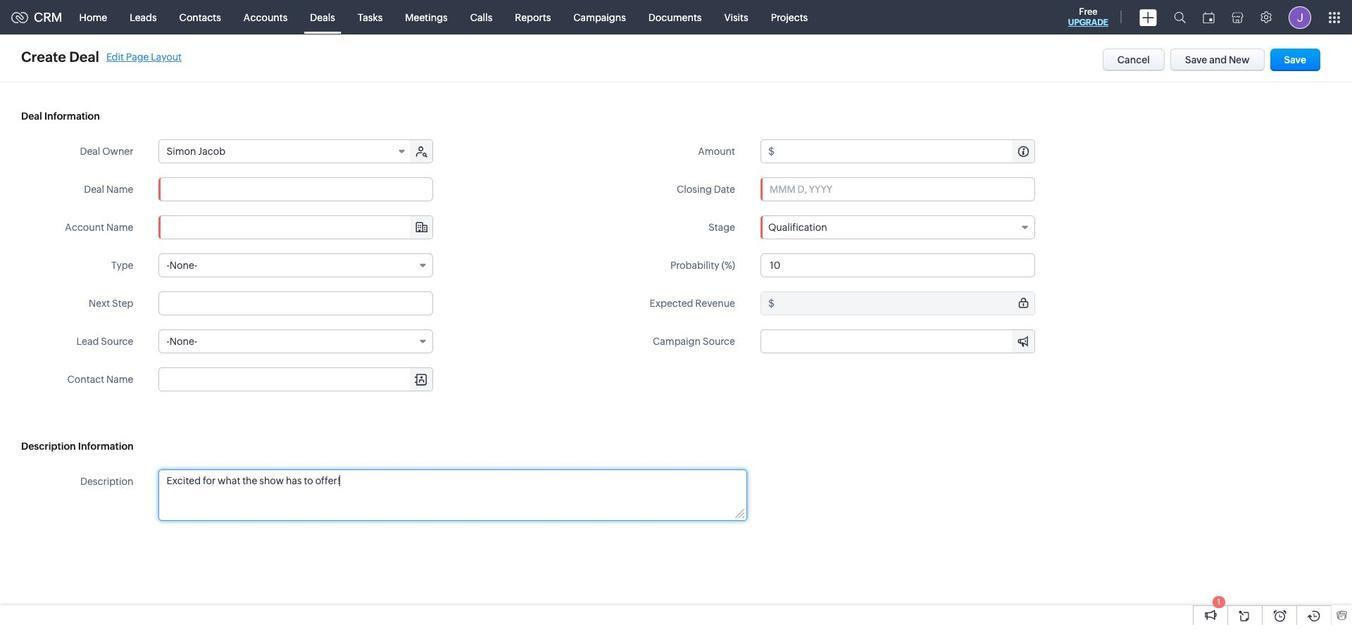 Task type: locate. For each thing, give the bounding box(es) containing it.
profile element
[[1281, 0, 1320, 34]]

profile image
[[1289, 6, 1312, 29]]

None field
[[160, 140, 412, 163], [761, 216, 1036, 240], [160, 216, 433, 239], [159, 254, 434, 278], [159, 330, 434, 354], [762, 330, 1035, 353], [160, 368, 433, 391], [160, 140, 412, 163], [761, 216, 1036, 240], [160, 216, 433, 239], [159, 254, 434, 278], [159, 330, 434, 354], [762, 330, 1035, 353], [160, 368, 433, 391]]

None text field
[[777, 140, 1035, 163], [159, 178, 434, 201], [761, 254, 1036, 278], [160, 368, 433, 391], [160, 471, 747, 521], [777, 140, 1035, 163], [159, 178, 434, 201], [761, 254, 1036, 278], [160, 368, 433, 391], [160, 471, 747, 521]]

logo image
[[11, 12, 28, 23]]

search image
[[1174, 11, 1186, 23]]

calendar image
[[1203, 12, 1215, 23]]

create menu image
[[1140, 9, 1157, 26]]

None text field
[[160, 216, 433, 239], [159, 292, 434, 316], [777, 292, 1035, 315], [762, 330, 1035, 353], [160, 216, 433, 239], [159, 292, 434, 316], [777, 292, 1035, 315], [762, 330, 1035, 353]]



Task type: vqa. For each thing, say whether or not it's contained in the screenshot.
Lost in the top right of the page
no



Task type: describe. For each thing, give the bounding box(es) containing it.
create menu element
[[1131, 0, 1166, 34]]

search element
[[1166, 0, 1195, 35]]

MMM D, YYYY text field
[[761, 178, 1036, 201]]



